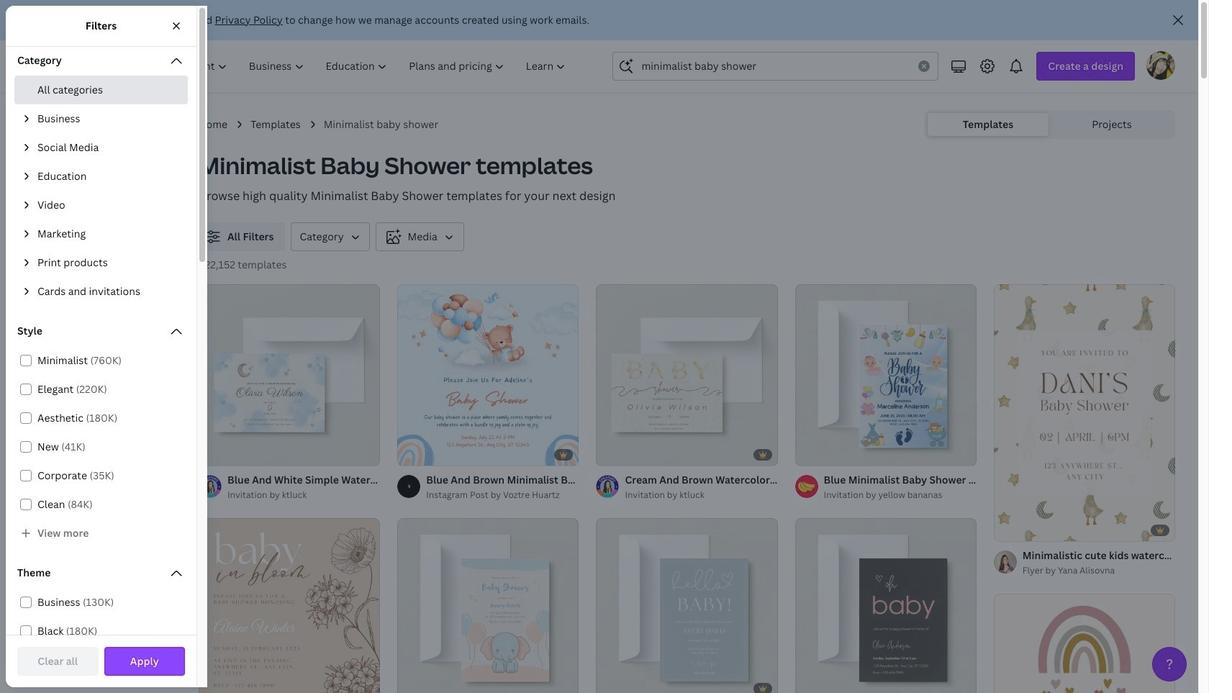 Task type: describe. For each thing, give the bounding box(es) containing it.
minimalistic cute kids watercolor baby shower flyer image
[[994, 285, 1176, 541]]

orange blue pastel simple minimalist baby shower invitation image
[[398, 519, 579, 694]]

pink and gold minimalist baby shower invitation image
[[994, 594, 1176, 694]]

cream and brown watercolor minimalist baby shower invitation image
[[597, 284, 778, 466]]

blue and white simple watercolor baby shower invitation image
[[199, 284, 380, 466]]

blue minimalist baby shower invitation image
[[795, 284, 977, 466]]

blue baby boy shower invitation image
[[597, 519, 778, 694]]

black pink modern minimalist baby shower invitation image
[[795, 519, 977, 694]]

blue and brown minimalist baby shower instagram post image
[[398, 284, 579, 466]]

beige modern flower baby shower invitation square image
[[199, 519, 380, 694]]



Task type: vqa. For each thing, say whether or not it's contained in the screenshot.
Blue Baby Boy Shower Invitation Image
yes



Task type: locate. For each thing, give the bounding box(es) containing it.
top level navigation element
[[127, 52, 579, 81]]

None search field
[[613, 52, 939, 81]]

list
[[14, 76, 188, 306]]



